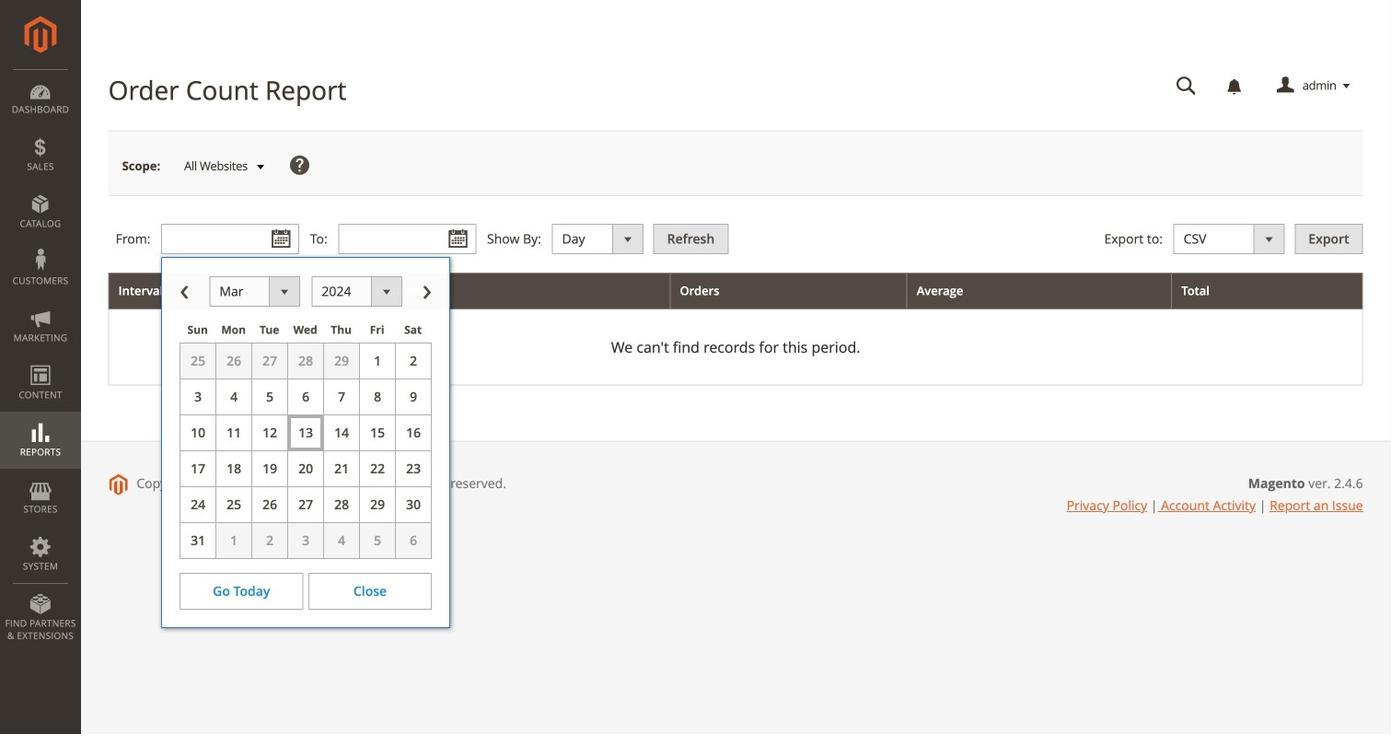 Task type: locate. For each thing, give the bounding box(es) containing it.
None text field
[[1164, 70, 1210, 102], [161, 224, 300, 254], [338, 224, 477, 254], [1164, 70, 1210, 102], [161, 224, 300, 254], [338, 224, 477, 254]]

magento admin panel image
[[24, 16, 57, 53]]

menu bar
[[0, 69, 81, 651]]



Task type: vqa. For each thing, say whether or not it's contained in the screenshot.
text field
yes



